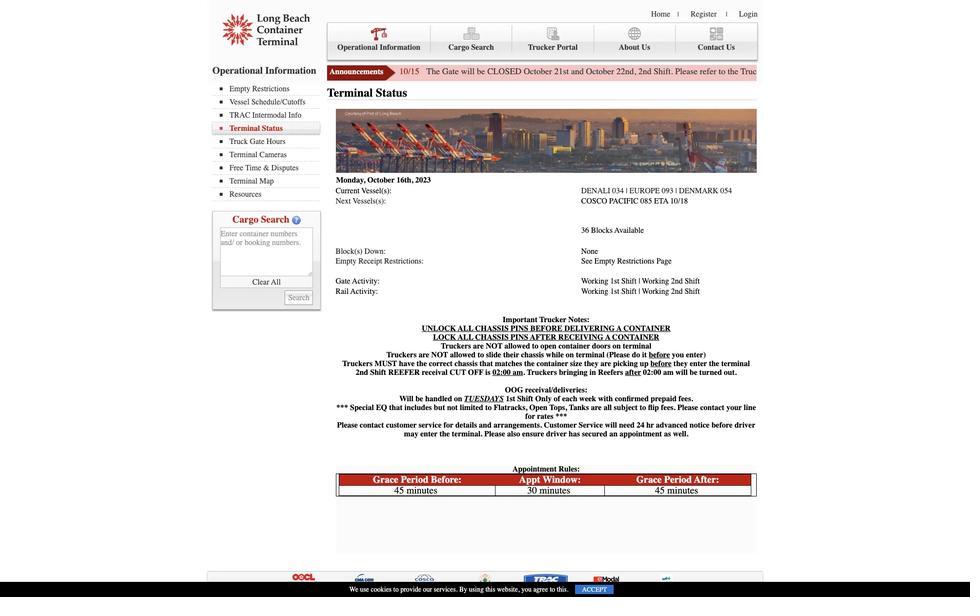 Task type: describe. For each thing, give the bounding box(es) containing it.
appt window :
[[519, 474, 581, 485]]

subject
[[614, 403, 638, 412]]

please left also
[[484, 430, 505, 438]]

page
[[823, 66, 839, 77]]

terminal down trac
[[229, 124, 260, 133]]

pty
[[346, 257, 356, 266]]

europe
[[629, 187, 660, 195]]

2 horizontal spatial october
[[586, 66, 614, 77]]

flip
[[648, 403, 659, 412]]

1 vertical spatial operational information
[[212, 65, 316, 76]]

before
[[530, 324, 562, 333]]

restrictions inside empty restrictions vessel schedule/cutoffs trac intermodal info terminal status truck gate hours terminal cameras free time & disputes terminal map resources
[[252, 84, 290, 93]]

1 horizontal spatial 1st
[[610, 287, 619, 296]]

0 horizontal spatial search
[[261, 214, 289, 225]]

status inside empty restrictions vessel schedule/cutoffs trac intermodal info terminal status truck gate hours terminal cameras free time & disputes terminal map resources
[[262, 124, 283, 133]]

2 45 from the left
[[655, 485, 665, 496]]

free
[[229, 164, 243, 172]]

before inside oog rec​eival/deliveries: will be handled on tuesdays 1st shift only of each week with confirmed prepaid fees. *** special eq that includes but not limited to flatracks, open tops, tanks are all subject to flip fees. please contact your line for rates *** please contact customer service for details and arrangements. customer service will need 24 hr advanced notice before driver may enter the terminal.  please also ensure driver has secured an appointment as well.
[[711, 421, 733, 430]]

| left login
[[726, 10, 727, 19]]

0 horizontal spatial cargo
[[232, 214, 258, 225]]

lock
[[433, 333, 456, 342]]

do
[[632, 351, 640, 359]]

intermodal
[[252, 111, 287, 120]]

gate inside empty restrictions vessel schedule/cutoffs trac intermodal info terminal status truck gate hours terminal cameras free time & disputes terminal map resources
[[250, 137, 265, 146]]

appointment
[[512, 465, 557, 474]]

1 : from the left
[[458, 474, 462, 485]]

terminal up free
[[229, 150, 258, 159]]

0 vertical spatial container
[[558, 342, 590, 351]]

important trucker notes: unlock all chassis pins before delivering a container lock all chassis pins after receiving a container truckers are not allowed to open container doors on terminal truckers are not allowed to slide their chassis while on terminal (please do it before you enter) truckers must have the correct chassis that matches the container size they are picking up before they enter the terminal 2nd shift reefer receival cut off​ is 02:00 am . ​truckers bringing in reefers after 02:00 am will be turned out.​
[[342, 315, 750, 377]]

shift.
[[654, 66, 673, 77]]

1 pins from the top
[[511, 324, 528, 333]]

please left refer
[[675, 66, 698, 77]]

appointment rules:
[[512, 465, 580, 474]]

that inside important trucker notes: unlock all chassis pins before delivering a container lock all chassis pins after receiving a container truckers are not allowed to open container doors on terminal truckers are not allowed to slide their chassis while on terminal (please do it before you enter) truckers must have the correct chassis that matches the container size they are picking up before they enter the terminal 2nd shift reefer receival cut off​ is 02:00 am . ​truckers bringing in reefers after 02:00 am will be turned out.​
[[480, 359, 493, 368]]

0 vertical spatial contact
[[700, 403, 724, 412]]

window
[[543, 474, 578, 485]]

restrictions:​
[[384, 257, 424, 266]]

turned
[[699, 368, 722, 377]]

gate up ​rail
[[336, 277, 350, 286]]

cargo search inside menu bar
[[448, 43, 494, 52]]

has
[[569, 430, 580, 438]]

appointment
[[620, 430, 662, 438]]

empty restrictions vessel schedule/cutoffs trac intermodal info terminal status truck gate hours terminal cameras free time & disputes terminal map resources
[[229, 84, 305, 199]]

truck gate hours link
[[220, 137, 320, 146]]

the right have
[[417, 359, 427, 368]]

1 vertical spatial operational
[[212, 65, 263, 76]]

services.
[[434, 585, 458, 594]]

will
[[399, 394, 413, 403]]

ss
[[361, 197, 367, 205]]

0 horizontal spatial will
[[461, 66, 475, 77]]

menu bar containing operational information
[[327, 22, 758, 60]]

2 chassis from the top
[[475, 333, 509, 342]]

2 am from the left
[[663, 368, 674, 377]]

1 45 minutes from the left
[[394, 485, 437, 496]]

customer
[[544, 421, 577, 430]]

0 horizontal spatial ***
[[336, 403, 348, 412]]

before right up
[[650, 359, 672, 368]]

will inside oog rec​eival/deliveries: will be handled on tuesdays 1st shift only of each week with confirmed prepaid fees. *** special eq that includes but not limited to flatracks, open tops, tanks are all subject to flip fees. please contact your line for rates *** please contact customer service for details and arrangements. customer service will need 24 hr advanced notice before driver may enter the terminal.  please also ensure driver has secured an appointment as well.
[[605, 421, 617, 430]]

1 horizontal spatial truckers
[[386, 351, 417, 359]]

1 horizontal spatial empty
[[594, 257, 615, 266]]

els(s):
[[367, 197, 386, 205]]

0 horizontal spatial not
[[431, 351, 448, 359]]

2 02:00 from the left
[[643, 368, 661, 377]]

portal
[[557, 43, 578, 52]]

use
[[360, 585, 369, 594]]

to left the open
[[532, 342, 539, 351]]

trucker inside menu bar
[[528, 43, 555, 52]]

working 1st​​​ shift | working 2nd shift
[[581, 277, 700, 286]]

0 vertical spatial status
[[376, 86, 407, 100]]

have
[[399, 359, 415, 368]]

1 45 from the left
[[394, 485, 404, 496]]

1 horizontal spatial terminal
[[623, 342, 651, 351]]

working down working 1st​​​ shift | working 2nd shift
[[642, 287, 669, 296]]

are right have
[[419, 351, 429, 359]]

tops,
[[549, 403, 567, 412]]

1 02:00 from the left
[[492, 368, 511, 377]]

Enter container numbers and/ or booking numbers.  text field
[[220, 227, 313, 276]]

size
[[570, 359, 582, 368]]

cut
[[450, 368, 466, 377]]

​truckers
[[527, 368, 557, 377]]

up
[[640, 359, 648, 368]]

​rail activity:
[[336, 287, 378, 296]]

resources link
[[220, 190, 320, 199]]

picking
[[613, 359, 638, 368]]

are inside oog rec​eival/deliveries: will be handled on tuesdays 1st shift only of each week with confirmed prepaid fees. *** special eq that includes but not limited to flatracks, open tops, tanks are all subject to flip fees. please contact your line for rates *** please contact customer service for details and arrangements. customer service will need 24 hr advanced notice before driver may enter the terminal.  please also ensure driver has secured an appointment as well.
[[591, 403, 602, 412]]

the right their
[[524, 359, 535, 368]]

about us link
[[594, 25, 676, 53]]

0 horizontal spatial terminal
[[576, 351, 605, 359]]

n
[[336, 197, 341, 205]]

also
[[507, 430, 520, 438]]

provide
[[400, 585, 421, 594]]

21st
[[554, 66, 569, 77]]

hours inside empty restrictions vessel schedule/cutoffs trac intermodal info terminal status truck gate hours terminal cameras free time & disputes terminal map resources
[[266, 137, 286, 146]]

​grace period before :
[[373, 474, 462, 485]]

0 vertical spatial be
[[477, 66, 485, 77]]

working left 1st​​​
[[581, 277, 608, 286]]

to right refer
[[719, 66, 725, 77]]

their
[[503, 351, 519, 359]]

1 horizontal spatial driver
[[735, 421, 755, 430]]

0 horizontal spatial contact
[[360, 421, 384, 430]]

using
[[469, 585, 484, 594]]

rates
[[537, 412, 553, 421]]

clear
[[252, 278, 269, 286]]

ve
[[353, 197, 361, 205]]

​grace for ​grace period before :
[[373, 474, 398, 485]]

receipt
[[358, 257, 382, 266]]

| right 034
[[626, 187, 627, 195]]

1 horizontal spatial hours
[[782, 66, 804, 77]]

2 minutes from the left
[[539, 485, 570, 496]]

2 pins from the top
[[511, 333, 528, 342]]

period for after:
[[664, 474, 692, 485]]

contact us
[[698, 43, 735, 52]]

contact
[[698, 43, 724, 52]]

prepaid
[[651, 394, 677, 403]]

0 horizontal spatial fees.
[[661, 403, 675, 412]]

eq
[[376, 403, 387, 412]]

that inside oog rec​eival/deliveries: will be handled on tuesdays 1st shift only of each week with confirmed prepaid fees. *** special eq that includes but not limited to flatracks, open tops, tanks are all subject to flip fees. please contact your line for rates *** please contact customer service for details and arrangements. customer service will need 24 hr advanced notice before driver may enter the terminal.  please also ensure driver has secured an appointment as well.
[[389, 403, 403, 412]]

please up notice
[[677, 403, 698, 412]]

the inside oog rec​eival/deliveries: will be handled on tuesdays 1st shift only of each week with confirmed prepaid fees. *** special eq that includes but not limited to flatracks, open tops, tanks are all subject to flip fees. please contact your line for rates *** please contact customer service for details and arrangements. customer service will need 24 hr advanced notice before driver may enter the terminal.  please also ensure driver has secured an appointment as well.
[[439, 430, 450, 438]]

trac intermodal info link
[[220, 111, 320, 120]]

down:
[[364, 247, 386, 256]]

1 vertical spatial information
[[265, 65, 316, 76]]

login link
[[739, 10, 758, 19]]

2 45 minutes from the left
[[655, 485, 698, 496]]

operational information inside 'link'
[[337, 43, 420, 52]]

please down special
[[337, 421, 358, 430]]

oog
[[505, 386, 523, 394]]

after
[[530, 333, 556, 342]]

to left this.
[[550, 585, 555, 594]]

trucker inside important trucker notes: unlock all chassis pins before delivering a container lock all chassis pins after receiving a container truckers are not allowed to open container doors on terminal truckers are not allowed to slide their chassis while on terminal (please do it before you enter) truckers must have the correct chassis that matches the container size they are picking up before they enter the terminal 2nd shift reefer receival cut off​ is 02:00 am . ​truckers bringing in reefers after 02:00 am will be turned out.​
[[539, 315, 566, 324]]

an
[[609, 430, 618, 438]]

for down not
[[444, 421, 453, 430]]

085
[[640, 197, 652, 205]]

2 horizontal spatial terminal
[[721, 359, 750, 368]]

1 horizontal spatial on
[[566, 351, 574, 359]]

are left slide
[[473, 342, 484, 351]]

for right page
[[841, 66, 852, 77]]

week
[[579, 394, 596, 403]]

available
[[614, 226, 644, 235]]

| down working 1st​​​ shift | working 2nd shift
[[638, 287, 640, 296]]

1 horizontal spatial october
[[524, 66, 552, 77]]

eta
[[654, 197, 668, 205]]

the right refer
[[728, 66, 738, 77]]

working up working 1st shift | working 2nd shift
[[642, 277, 669, 286]]

open
[[540, 342, 557, 351]]

1 vertical spatial container
[[537, 359, 568, 368]]

| right home
[[678, 10, 679, 19]]

contact us link
[[676, 25, 757, 53]]

receival
[[422, 368, 448, 377]]

1 vertical spatial you
[[521, 585, 532, 594]]

map
[[259, 177, 274, 186]]

home link
[[651, 10, 670, 19]]

accept
[[582, 586, 607, 593]]

0 horizontal spatial a
[[605, 333, 610, 342]]

this.
[[557, 585, 568, 594]]

1 horizontal spatial a
[[616, 324, 622, 333]]

cargo inside menu bar
[[448, 43, 469, 52]]

line
[[744, 403, 756, 412]]

trucker portal
[[528, 43, 578, 52]]

announcements
[[330, 67, 383, 76]]

terminal map link
[[220, 177, 320, 186]]

it
[[642, 351, 647, 359]]

hr
[[646, 421, 654, 430]]

shift inside oog rec​eival/deliveries: will be handled on tuesdays 1st shift only of each week with confirmed prepaid fees. *** special eq that includes but not limited to flatracks, open tops, tanks are all subject to flip fees. please contact your line for rates *** please contact customer service for details and arrangements. customer service will need 24 hr advanced notice before driver may enter the terminal.  please also ensure driver has secured an appointment as well.
[[517, 394, 533, 403]]

out.​
[[724, 368, 737, 377]]

for left week.
[[922, 66, 932, 77]]

vessel schedule/cutoffs link
[[220, 98, 320, 106]]

terminal down "announcements"
[[327, 86, 373, 100]]

in
[[590, 368, 596, 377]]

10/18
[[670, 197, 688, 205]]

operational information link
[[328, 25, 431, 53]]

secured
[[582, 430, 607, 438]]

pacific
[[609, 197, 638, 205]]

1 all from the top
[[458, 324, 473, 333]]



Task type: vqa. For each thing, say whether or not it's contained in the screenshot.
have
yes



Task type: locate. For each thing, give the bounding box(es) containing it.
be
[[477, 66, 485, 77], [690, 368, 697, 377], [415, 394, 423, 403]]

driver down line
[[735, 421, 755, 430]]

trucker portal link
[[512, 25, 594, 53]]

empty up vessel
[[229, 84, 250, 93]]

0 horizontal spatial on
[[454, 394, 462, 403]]

chassis
[[475, 324, 509, 333], [475, 333, 509, 342]]

1 vertical spatial be
[[690, 368, 697, 377]]

unlock
[[422, 324, 456, 333]]

1 vertical spatial enter
[[420, 430, 438, 438]]

register
[[691, 10, 717, 19]]

0 vertical spatial and
[[571, 66, 584, 77]]

2 horizontal spatial on
[[613, 342, 621, 351]]

activity:
[[352, 277, 380, 286], [350, 287, 378, 296]]

are right in
[[600, 359, 611, 368]]

2 vertical spatial be
[[415, 394, 423, 403]]

0 horizontal spatial :
[[458, 474, 462, 485]]

2 horizontal spatial truckers
[[441, 342, 471, 351]]

terminal up resources
[[229, 177, 258, 186]]

container up the it
[[623, 324, 671, 333]]

1 they from the left
[[584, 359, 598, 368]]

restrictions up vessel schedule/cutoffs link
[[252, 84, 290, 93]]

shift inside important trucker notes: unlock all chassis pins before delivering a container lock all chassis pins after receiving a container truckers are not allowed to open container doors on terminal truckers are not allowed to slide their chassis while on terminal (please do it before you enter) truckers must have the correct chassis that matches the container size they are picking up before they enter the terminal 2nd shift reefer receival cut off​ is 02:00 am . ​truckers bringing in reefers after 02:00 am will be turned out.​
[[370, 368, 386, 377]]

enter)
[[686, 351, 706, 359]]

and right '21st'
[[571, 66, 584, 77]]

operational up "announcements"
[[337, 43, 378, 52]]

*** left special
[[336, 403, 348, 412]]

container
[[558, 342, 590, 351], [537, 359, 568, 368]]

2nd inside important trucker notes: unlock all chassis pins before delivering a container lock all chassis pins after receiving a container truckers are not allowed to open container doors on terminal truckers are not allowed to slide their chassis while on terminal (please do it before you enter) truckers must have the correct chassis that matches the container size they are picking up before they enter the terminal 2nd shift reefer receival cut off​ is 02:00 am . ​truckers bringing in reefers after 02:00 am will be turned out.​
[[356, 368, 368, 377]]

terminal
[[623, 342, 651, 351], [576, 351, 605, 359], [721, 359, 750, 368]]

2 : from the left
[[578, 474, 581, 485]]

service
[[419, 421, 442, 430]]

1 horizontal spatial restrictions
[[617, 257, 655, 266]]

2nd
[[638, 66, 652, 77], [671, 277, 683, 286], [671, 287, 683, 296], [356, 368, 368, 377]]

1 horizontal spatial :
[[578, 474, 581, 485]]

october up the vessel(s): in the top left of the page
[[367, 176, 395, 185]]

handled
[[425, 394, 452, 403]]

0 vertical spatial menu bar
[[327, 22, 758, 60]]

gate
[[880, 66, 895, 77]]

0 horizontal spatial 02:00
[[492, 368, 511, 377]]

oog rec​eival/deliveries: will be handled on tuesdays 1st shift only of each week with confirmed prepaid fees. *** special eq that includes but not limited to flatracks, open tops, tanks are all subject to flip fees. please contact your line for rates *** please contact customer service for details and arrangements. customer service will need 24 hr advanced notice before driver may enter the terminal.  please also ensure driver has secured an appointment as well.
[[336, 386, 756, 438]]

will down the cargo search link
[[461, 66, 475, 77]]

after:
[[694, 474, 719, 485]]

0 vertical spatial activity:
[[352, 277, 380, 286]]

1 vertical spatial activity:
[[350, 287, 378, 296]]

&
[[263, 164, 269, 172]]

gate left 'web'
[[763, 66, 780, 77]]

on inside oog rec​eival/deliveries: will be handled on tuesdays 1st shift only of each week with confirmed prepaid fees. *** special eq that includes but not limited to flatracks, open tops, tanks are all subject to flip fees. please contact your line for rates *** please contact customer service for details and arrangements. customer service will need 24 hr advanced notice before driver may enter the terminal.  please also ensure driver has secured an appointment as well.
[[454, 394, 462, 403]]

gate activity:
[[336, 277, 380, 286]]

off​
[[468, 368, 483, 377]]

us right contact
[[726, 43, 735, 52]]

before
[[431, 474, 458, 485]]

1 horizontal spatial 45
[[655, 485, 665, 496]]

1 horizontal spatial operational information
[[337, 43, 420, 52]]

1 horizontal spatial that
[[480, 359, 493, 368]]

0 horizontal spatial enter
[[420, 430, 438, 438]]

1 horizontal spatial not
[[486, 342, 503, 351]]

see empty restrictions page​
[[581, 257, 672, 266]]

you inside important trucker notes: unlock all chassis pins before delivering a container lock all chassis pins after receiving a container truckers are not allowed to open container doors on terminal truckers are not allowed to slide their chassis while on terminal (please do it before you enter) truckers must have the correct chassis that matches the container size they are picking up before they enter the terminal 2nd shift reefer receival cut off​ is 02:00 am . ​truckers bringing in reefers after 02:00 am will be turned out.​
[[672, 351, 684, 359]]

cameras
[[259, 150, 287, 159]]

tanks
[[569, 403, 589, 412]]

truck down trac
[[229, 137, 248, 146]]

this
[[485, 585, 495, 594]]

2 they from the left
[[673, 359, 688, 368]]

you left enter)
[[672, 351, 684, 359]]

0 horizontal spatial period
[[401, 474, 428, 485]]

gate right the
[[442, 66, 459, 77]]

clear all button
[[220, 276, 313, 288]]

1st right tuesdays
[[506, 394, 515, 403]]

period left before
[[401, 474, 428, 485]]

1 horizontal spatial ​grace
[[636, 474, 662, 485]]

1 horizontal spatial 02:00
[[643, 368, 661, 377]]

they right size
[[584, 359, 598, 368]]

1 horizontal spatial chassis
[[521, 351, 544, 359]]

for left 'rates'
[[525, 412, 535, 421]]

activity: for gate activity:
[[352, 277, 380, 286]]

enter right may
[[420, 430, 438, 438]]

0 vertical spatial operational information
[[337, 43, 420, 52]]

1 horizontal spatial details
[[897, 66, 920, 77]]

0 horizontal spatial empty
[[229, 84, 250, 93]]

well.
[[673, 430, 688, 438]]

10/15 the gate will be closed october 21st and october 22nd, 2nd shift. please refer to the truck gate hours web page for further gate details for the week.
[[399, 66, 968, 77]]

2 ​grace from the left
[[636, 474, 662, 485]]

0 vertical spatial details
[[897, 66, 920, 77]]

closed
[[487, 66, 521, 77]]

0 horizontal spatial truckers
[[342, 359, 373, 368]]

vessel(s):
[[361, 187, 392, 195]]

working down see
[[581, 287, 608, 296]]

activity: for ​rail activity:
[[350, 287, 378, 296]]

0 horizontal spatial october
[[367, 176, 395, 185]]

truckers
[[441, 342, 471, 351], [386, 351, 417, 359], [342, 359, 373, 368]]

menu bar
[[327, 22, 758, 60], [212, 83, 325, 201]]

operational up vessel
[[212, 65, 263, 76]]

to right limited on the left of the page
[[485, 403, 492, 412]]

0 vertical spatial 1st
[[610, 287, 619, 296]]

2 period from the left
[[664, 474, 692, 485]]

are left all at the bottom of the page
[[591, 403, 602, 412]]

1 chassis from the top
[[475, 324, 509, 333]]

0 horizontal spatial am
[[513, 368, 523, 377]]

1 horizontal spatial us
[[726, 43, 735, 52]]

empty
[[229, 84, 250, 93], [594, 257, 615, 266]]

0 horizontal spatial chassis
[[455, 359, 478, 368]]

0 horizontal spatial you
[[521, 585, 532, 594]]

1 vertical spatial hours
[[266, 137, 286, 146]]

cosco
[[581, 197, 607, 205]]

working 1st shift | working 2nd shift
[[581, 287, 700, 296]]

0 horizontal spatial 45
[[394, 485, 404, 496]]

truck right refer
[[741, 66, 761, 77]]

0 horizontal spatial ​grace
[[373, 474, 398, 485]]

hours up "cameras"
[[266, 137, 286, 146]]

us right about
[[642, 43, 650, 52]]

driver left "has"
[[546, 430, 567, 438]]

truck inside empty restrictions vessel schedule/cutoffs trac intermodal info terminal status truck gate hours terminal cameras free time & disputes terminal map resources
[[229, 137, 248, 146]]

on right the while
[[566, 351, 574, 359]]

45
[[394, 485, 404, 496], [655, 485, 665, 496]]

cargo search down resources link
[[232, 214, 289, 225]]

flatracks,
[[494, 403, 527, 412]]

chassis left is
[[455, 359, 478, 368]]

0 horizontal spatial status
[[262, 124, 283, 133]]

enter
[[690, 359, 707, 368], [420, 430, 438, 438]]

open
[[529, 403, 547, 412]]

1 vertical spatial menu bar
[[212, 83, 325, 201]]

monday, october 16th, 2023
[[336, 176, 431, 185]]

| up working 1st shift | working 2nd shift
[[638, 277, 640, 286]]

terminal cameras link
[[220, 150, 320, 159]]

0 vertical spatial enter
[[690, 359, 707, 368]]

are
[[473, 342, 484, 351], [419, 351, 429, 359], [600, 359, 611, 368], [591, 403, 602, 412]]

empty right see
[[594, 257, 615, 266]]

| right 093
[[675, 187, 677, 195]]

1 ​grace from the left
[[373, 474, 398, 485]]

notes:
[[568, 315, 590, 324]]

empty inside empty restrictions vessel schedule/cutoffs trac intermodal info terminal status truck gate hours terminal cameras free time & disputes terminal map resources
[[229, 84, 250, 93]]

customer
[[386, 421, 417, 430]]

093
[[662, 187, 673, 195]]

1 vertical spatial search
[[261, 214, 289, 225]]

terminal.
[[452, 430, 482, 438]]

enter inside oog rec​eival/deliveries: will be handled on tuesdays 1st shift only of each week with confirmed prepaid fees. *** special eq that includes but not limited to flatracks, open tops, tanks are all subject to flip fees. please contact your line for rates *** please contact customer service for details and arrangements. customer service will need 24 hr advanced notice before driver may enter the terminal.  please also ensure driver has secured an appointment as well.
[[420, 430, 438, 438]]

cargo search up closed
[[448, 43, 494, 52]]

container down the open
[[537, 359, 568, 368]]

be right will
[[415, 394, 423, 403]]

02:00
[[492, 368, 511, 377], [643, 368, 661, 377]]

details inside oog rec​eival/deliveries: will be handled on tuesdays 1st shift only of each week with confirmed prepaid fees. *** special eq that includes but not limited to flatracks, open tops, tanks are all subject to flip fees. please contact your line for rates *** please contact customer service for details and arrangements. customer service will need 24 hr advanced notice before driver may enter the terminal.  please also ensure driver has secured an appointment as well.
[[455, 421, 477, 430]]

0 horizontal spatial operational information
[[212, 65, 316, 76]]

block(s) down:
[[336, 247, 386, 256]]

1 horizontal spatial status
[[376, 86, 407, 100]]

truckers up correct
[[441, 342, 471, 351]]

information inside 'link'
[[380, 43, 420, 52]]

trucker up after on the bottom
[[539, 315, 566, 324]]

0 vertical spatial will
[[461, 66, 475, 77]]

0 horizontal spatial and
[[479, 421, 492, 430]]

em pty receipt restrictions:​
[[336, 257, 424, 266]]

search up closed
[[471, 43, 494, 52]]

truckers up reefer at the left of the page
[[386, 351, 417, 359]]

1 horizontal spatial allowed
[[504, 342, 530, 351]]

our
[[423, 585, 432, 594]]

pins down important
[[511, 333, 528, 342]]

1 vertical spatial will
[[676, 368, 688, 377]]

0 vertical spatial hours
[[782, 66, 804, 77]]

*** right 'rates'
[[555, 412, 567, 421]]

activity: down gate activity:
[[350, 287, 378, 296]]

terminal up in
[[576, 351, 605, 359]]

before right the it
[[649, 351, 670, 359]]

​grace for ​grace period after:
[[636, 474, 662, 485]]

1 am from the left
[[513, 368, 523, 377]]

1 vertical spatial status
[[262, 124, 283, 133]]

2 horizontal spatial will
[[676, 368, 688, 377]]

and down limited on the left of the page
[[479, 421, 492, 430]]

need
[[619, 421, 635, 430]]

schedule/cutoffs
[[251, 98, 305, 106]]

allowed up matches
[[504, 342, 530, 351]]

1st down 1st​​​
[[610, 287, 619, 296]]

1 vertical spatial contact
[[360, 421, 384, 430]]

45 left after:
[[655, 485, 665, 496]]

cosco pacific 085 eta 10/18
[[581, 197, 688, 205]]

1 vertical spatial trucker
[[539, 315, 566, 324]]

None submit
[[285, 290, 313, 305]]

1 horizontal spatial search
[[471, 43, 494, 52]]

monday,
[[336, 176, 365, 185]]

0 vertical spatial information
[[380, 43, 420, 52]]

us for about us
[[642, 43, 650, 52]]

to left provide on the bottom of the page
[[393, 585, 399, 594]]

agree
[[533, 585, 548, 594]]

1 horizontal spatial be
[[477, 66, 485, 77]]

terminal up up
[[623, 342, 651, 351]]

the left terminal.
[[439, 430, 450, 438]]

1st​​​
[[610, 277, 619, 286]]

container
[[623, 324, 671, 333], [612, 333, 659, 342]]

status down 10/15
[[376, 86, 407, 100]]

fees. right prepaid
[[678, 394, 693, 403]]

you
[[672, 351, 684, 359], [521, 585, 532, 594]]

october left '21st'
[[524, 66, 552, 77]]

1 horizontal spatial and
[[571, 66, 584, 77]]

limited
[[460, 403, 483, 412]]

not down lock
[[431, 351, 448, 359]]

restrictions up working 1st​​​ shift | working 2nd shift
[[617, 257, 655, 266]]

hours left 'web'
[[782, 66, 804, 77]]

0 horizontal spatial hours
[[266, 137, 286, 146]]

02:00 right after
[[643, 368, 661, 377]]

not left their
[[486, 342, 503, 351]]

the left out.​
[[709, 359, 719, 368]]

1 horizontal spatial operational
[[337, 43, 378, 52]]

pins
[[511, 324, 528, 333], [511, 333, 528, 342]]

0 vertical spatial cargo search
[[448, 43, 494, 52]]

before down your
[[711, 421, 733, 430]]

0 vertical spatial restrictions
[[252, 84, 290, 93]]

0 horizontal spatial 45 minutes
[[394, 485, 437, 496]]

period for before
[[401, 474, 428, 485]]

1 horizontal spatial ***
[[555, 412, 567, 421]]

status up truck gate hours link
[[262, 124, 283, 133]]

of
[[554, 394, 560, 403]]

fees.
[[678, 394, 693, 403], [661, 403, 675, 412]]

on right handled
[[454, 394, 462, 403]]

am right up
[[663, 368, 674, 377]]

0 horizontal spatial information
[[265, 65, 316, 76]]

​grace period after:
[[636, 474, 719, 485]]

search down resources link
[[261, 214, 289, 225]]

appt
[[519, 474, 540, 485]]

container up do
[[612, 333, 659, 342]]

arrangements.
[[493, 421, 542, 430]]

:
[[458, 474, 462, 485], [578, 474, 581, 485]]

period left after:
[[664, 474, 692, 485]]

16th,
[[397, 176, 413, 185]]

resources
[[229, 190, 262, 199]]

to left flip
[[640, 403, 646, 412]]

important
[[503, 315, 537, 324]]

0 vertical spatial that
[[480, 359, 493, 368]]

terminal
[[327, 86, 373, 100], [229, 124, 260, 133], [229, 150, 258, 159], [229, 177, 258, 186]]

0 vertical spatial operational
[[337, 43, 378, 52]]

054
[[720, 187, 732, 195]]

1 horizontal spatial am
[[663, 368, 674, 377]]

trucker left portal on the right top of page
[[528, 43, 555, 52]]

that left matches
[[480, 359, 493, 368]]

free time & disputes link
[[220, 164, 320, 172]]

1 vertical spatial 1st
[[506, 394, 515, 403]]

2 horizontal spatial be
[[690, 368, 697, 377]]

1 horizontal spatial truck
[[741, 66, 761, 77]]

truckers left must
[[342, 359, 373, 368]]

02:00 right is
[[492, 368, 511, 377]]

on right doors
[[613, 342, 621, 351]]

: down "rules:"
[[578, 474, 581, 485]]

0 vertical spatial you
[[672, 351, 684, 359]]

ensure
[[522, 430, 544, 438]]

be inside important trucker notes: unlock all chassis pins before delivering a container lock all chassis pins after receiving a container truckers are not allowed to open container doors on terminal truckers are not allowed to slide their chassis while on terminal (please do it before you enter) truckers must have the correct chassis that matches the container size they are picking up before they enter the terminal 2nd shift reefer receival cut off​ is 02:00 am . ​truckers bringing in reefers after 02:00 am will be turned out.​
[[690, 368, 697, 377]]

0 horizontal spatial allowed
[[450, 351, 476, 359]]

1 period from the left
[[401, 474, 428, 485]]

2 us from the left
[[726, 43, 735, 52]]

1st inside oog rec​eival/deliveries: will be handled on tuesdays 1st shift only of each week with confirmed prepaid fees. *** special eq that includes but not limited to flatracks, open tops, tanks are all subject to flip fees. please contact your line for rates *** please contact customer service for details and arrangements. customer service will need 24 hr advanced notice before driver may enter the terminal.  please also ensure driver has secured an appointment as well.
[[506, 394, 515, 403]]

ext
[[341, 197, 351, 205]]

advanced
[[656, 421, 688, 430]]

while
[[546, 351, 564, 359]]

empty restrictions link
[[220, 84, 320, 93]]

1 minutes from the left
[[406, 485, 437, 496]]

for
[[841, 66, 852, 77], [922, 66, 932, 77], [525, 412, 535, 421], [444, 421, 453, 430]]

the left week.
[[934, 66, 945, 77]]

3 minutes from the left
[[667, 485, 698, 496]]

page​
[[656, 257, 672, 266]]

will down enter)
[[676, 368, 688, 377]]

be left turned at right bottom
[[690, 368, 697, 377]]

terminal right enter)
[[721, 359, 750, 368]]

matches
[[495, 359, 522, 368]]

1 vertical spatial empty
[[594, 257, 615, 266]]

menu bar containing empty restrictions
[[212, 83, 325, 201]]

0 horizontal spatial menu bar
[[212, 83, 325, 201]]

enter inside important trucker notes: unlock all chassis pins before delivering a container lock all chassis pins after receiving a container truckers are not allowed to open container doors on terminal truckers are not allowed to slide their chassis while on terminal (please do it before you enter) truckers must have the correct chassis that matches the container size they are picking up before they enter the terminal 2nd shift reefer receival cut off​ is 02:00 am . ​truckers bringing in reefers after 02:00 am will be turned out.​
[[690, 359, 707, 368]]

contact down 'eq'
[[360, 421, 384, 430]]

0 horizontal spatial minutes
[[406, 485, 437, 496]]

1 vertical spatial cargo
[[232, 214, 258, 225]]

operational information up empty restrictions "link"
[[212, 65, 316, 76]]

1 vertical spatial cargo search
[[232, 214, 289, 225]]

n ext ve ss els(s):
[[336, 197, 386, 205]]

operational inside 'link'
[[337, 43, 378, 52]]

october left 22nd,
[[586, 66, 614, 77]]

0 horizontal spatial cargo search
[[232, 214, 289, 225]]

1 horizontal spatial fees.
[[678, 394, 693, 403]]

45 minutes
[[394, 485, 437, 496], [655, 485, 698, 496]]

us for contact us
[[726, 43, 735, 52]]

they
[[584, 359, 598, 368], [673, 359, 688, 368]]

0 vertical spatial cargo
[[448, 43, 469, 52]]

: down terminal.
[[458, 474, 462, 485]]

pins left after on the bottom
[[511, 324, 528, 333]]

2 all from the top
[[458, 333, 473, 342]]

search inside menu bar
[[471, 43, 494, 52]]

be left closed
[[477, 66, 485, 77]]

to left slide
[[478, 351, 484, 359]]

1 horizontal spatial cargo
[[448, 43, 469, 52]]

chassis up . at the right of page
[[521, 351, 544, 359]]

1 us from the left
[[642, 43, 650, 52]]

1 horizontal spatial cargo search
[[448, 43, 494, 52]]

1 horizontal spatial contact
[[700, 403, 724, 412]]

1 vertical spatial restrictions
[[617, 257, 655, 266]]

will inside important trucker notes: unlock all chassis pins before delivering a container lock all chassis pins after receiving a container truckers are not allowed to open container doors on terminal truckers are not allowed to slide their chassis while on terminal (please do it before you enter) truckers must have the correct chassis that matches the container size they are picking up before they enter the terminal 2nd shift reefer receival cut off​ is 02:00 am . ​truckers bringing in reefers after 02:00 am will be turned out.​
[[676, 368, 688, 377]]

be inside oog rec​eival/deliveries: will be handled on tuesdays 1st shift only of each week with confirmed prepaid fees. *** special eq that includes but not limited to flatracks, open tops, tanks are all subject to flip fees. please contact your line for rates *** please contact customer service for details and arrangements. customer service will need 24 hr advanced notice before driver may enter the terminal.  please also ensure driver has secured an appointment as well.
[[415, 394, 423, 403]]

clear all
[[252, 278, 281, 286]]

1 horizontal spatial period
[[664, 474, 692, 485]]

0 horizontal spatial driver
[[546, 430, 567, 438]]

slide
[[486, 351, 501, 359]]

as
[[664, 430, 671, 438]]

before
[[649, 351, 670, 359], [650, 359, 672, 368], [711, 421, 733, 430]]

and inside oog rec​eival/deliveries: will be handled on tuesdays 1st shift only of each week with confirmed prepaid fees. *** special eq that includes but not limited to flatracks, open tops, tanks are all subject to flip fees. please contact your line for rates *** please contact customer service for details and arrangements. customer service will need 24 hr advanced notice before driver may enter the terminal.  please also ensure driver has secured an appointment as well.
[[479, 421, 492, 430]]



